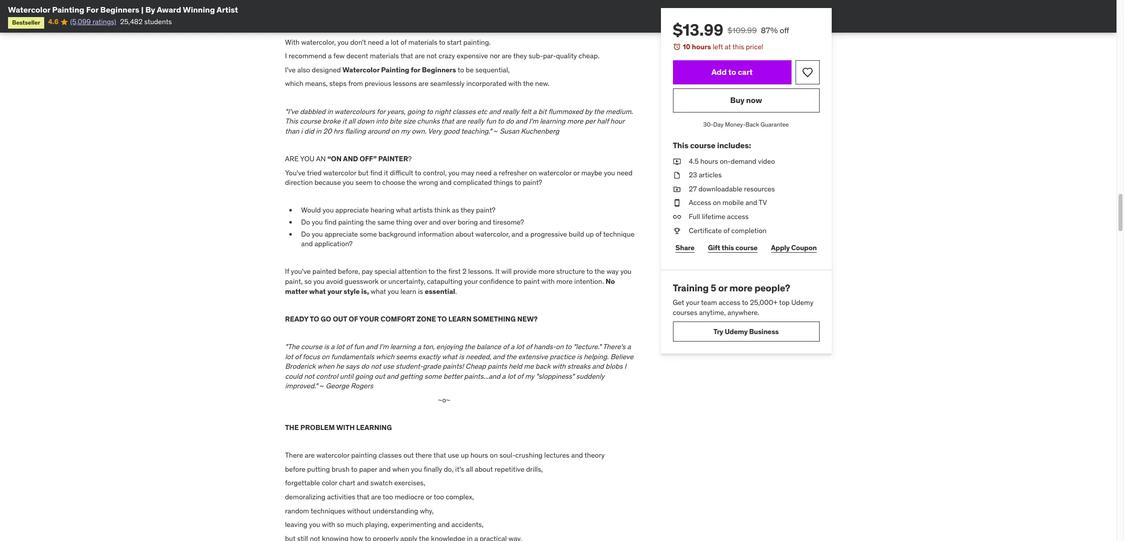 Task type: describe. For each thing, give the bounding box(es) containing it.
25,482
[[120, 17, 143, 26]]

cart
[[738, 67, 753, 77]]

style
[[344, 287, 360, 296]]

you left seem
[[343, 178, 354, 187]]

25,000+
[[750, 298, 778, 307]]

that up without
[[357, 492, 370, 502]]

watercolor left maybe
[[539, 168, 572, 177]]

is up streaks
[[577, 352, 582, 361]]

xsmall image for access
[[673, 198, 681, 208]]

so inside there are watercolor painting classes out there that use up hours on soul-crushing lectures and theory before putting brush to paper and when you finally do, it's all about repetitive drills, forgettable color chart and swatch exercises, demoralizing activities that are too mediocre or too complex, random techniques without understanding why, leaving you with so much playing, experimenting and accidents,
[[337, 520, 344, 529]]

of up fundamentals
[[346, 342, 352, 351]]

is,
[[361, 287, 369, 296]]

use inside "the course is a lot of fun and i'm learning a ton, enjoying the balance of a lot of hands-on to "lecture." there's a lot of focus on fundamentals which seems exactly what is needed, and the extensive practice is helping. believe broderick when he says do not use student-grade paints! cheap paints held me back with streaks and blobs i could not control until going out and getting some better paints...and a lot of my "sloppiness" suddenly improved." ~ george rogers ~o~
[[383, 362, 394, 371]]

forgettable
[[285, 479, 320, 488]]

are left crazy
[[415, 51, 425, 60]]

to down refresher at the left
[[515, 178, 521, 187]]

lot down held
[[508, 372, 516, 381]]

avoid
[[326, 277, 343, 286]]

training 5 or more people? get your team access to 25,000+ top udemy courses anytime, anywhere.
[[673, 282, 814, 317]]

to inside button
[[729, 67, 736, 77]]

a up held
[[511, 342, 515, 351]]

and left tv
[[746, 198, 758, 207]]

lot down "the
[[285, 352, 293, 361]]

hour
[[611, 117, 625, 126]]

the inside "i've dabbled in watercolours for years, going to night classes etc and really felt a bit flummoxed by the medium. this course broke it all down into bite size chunks that are really fun to do and i'm learning more per half hour than i did in 20 hrs flailing around on my own. very good teaching." ~ susan kuchenberg
[[594, 107, 604, 116]]

background
[[379, 229, 416, 238]]

to down provide
[[516, 277, 522, 286]]

a left ton,
[[418, 342, 421, 351]]

are right nor
[[502, 51, 512, 60]]

to inside "the course is a lot of fun and i'm learning a ton, enjoying the balance of a lot of hands-on to "lecture." there's a lot of focus on fundamentals which seems exactly what is needed, and the extensive practice is helping. believe broderick when he says do not use student-grade paints! cheap paints held me back with streaks and blobs i could not control until going out and getting some better paints...and a lot of my "sloppiness" suddenly improved." ~ george rogers ~o~
[[565, 342, 572, 351]]

you left the may at the top left of the page
[[449, 168, 460, 177]]

says
[[346, 362, 360, 371]]

0 vertical spatial access
[[727, 212, 749, 221]]

lot up the extensive
[[516, 342, 524, 351]]

what you learn is essential .
[[369, 287, 457, 296]]

2 vertical spatial not
[[304, 372, 314, 381]]

is down "go" at bottom left
[[324, 342, 329, 351]]

essential
[[425, 287, 455, 296]]

zone
[[417, 314, 436, 323]]

classes inside "i've dabbled in watercolours for years, going to night classes etc and really felt a bit flummoxed by the medium. this course broke it all down into bite size chunks that are really fun to do and i'm learning more per half hour than i did in 20 hrs flailing around on my own. very good teaching." ~ susan kuchenberg
[[453, 107, 476, 116]]

course down completion
[[736, 243, 758, 252]]

helping.
[[584, 352, 609, 361]]

par-
[[543, 51, 556, 60]]

lot up fundamentals
[[336, 342, 344, 351]]

money-
[[725, 120, 746, 128]]

and up fundamentals
[[366, 342, 378, 351]]

repetitive
[[495, 465, 525, 474]]

are down swatch
[[371, 492, 381, 502]]

about for watercolor,
[[456, 229, 474, 238]]

size
[[403, 117, 416, 126]]

get
[[673, 298, 685, 307]]

the up catapulting
[[437, 267, 447, 276]]

practice
[[550, 352, 575, 361]]

do inside "the course is a lot of fun and i'm learning a ton, enjoying the balance of a lot of hands-on to "lecture." there's a lot of focus on fundamentals which seems exactly what is needed, and the extensive practice is helping. believe broderick when he says do not use student-grade paints! cheap paints held me back with streaks and blobs i could not control until going out and getting some better paints...and a lot of my "sloppiness" suddenly improved." ~ george rogers ~o~
[[361, 362, 369, 371]]

1 horizontal spatial need
[[476, 168, 492, 177]]

with
[[336, 423, 355, 432]]

30-day money-back guarantee
[[704, 120, 789, 128]]

catapulting
[[427, 277, 463, 286]]

felt
[[521, 107, 531, 116]]

0 horizontal spatial udemy
[[725, 327, 748, 336]]

back
[[746, 120, 760, 128]]

crushing
[[516, 451, 543, 460]]

medium.
[[606, 107, 633, 116]]

udemy inside the training 5 or more people? get your team access to 25,000+ top udemy courses anytime, anywhere.
[[792, 298, 814, 307]]

fundamentals
[[331, 352, 374, 361]]

or inside are you an "on and off" painter ? you've tried watercolor but find it difficult to control, you may need a refresher on watercolor or maybe you need direction because you seem to choose the wrong and complicated things to paint?
[[574, 168, 580, 177]]

0 vertical spatial beginners
[[100, 5, 139, 15]]

control
[[316, 372, 338, 381]]

painting inside would you appreciate hearing what artists think as they paint? do you find painting the same thing over and over boring and tiresome? do you appreciate some background information about watercolor, and a progressive build up of technique and application?
[[338, 218, 364, 227]]

out inside there are watercolor painting classes out there that use up hours on soul-crushing lectures and theory before putting brush to paper and when you finally do, it's all about repetitive drills, forgettable color chart and swatch exercises, demoralizing activities that are too mediocre or too complex, random techniques without understanding why, leaving you with so much playing, experimenting and accidents,
[[404, 451, 414, 460]]

down
[[357, 117, 374, 126]]

you right maybe
[[604, 168, 615, 177]]

up inside there are watercolor painting classes out there that use up hours on soul-crushing lectures and theory before putting brush to paper and when you finally do, it's all about repetitive drills, forgettable color chart and swatch exercises, demoralizing activities that are too mediocre or too complex, random techniques without understanding why, leaving you with so much playing, experimenting and accidents,
[[461, 451, 469, 460]]

you down would
[[312, 218, 323, 227]]

2 over from the left
[[443, 218, 456, 227]]

complicated
[[453, 178, 492, 187]]

1 too from the left
[[383, 492, 393, 502]]

they inside with watercolor, you don't need a lot of materials to start painting. i recommend a few decent materials that are not crazy expensive nor are they sub-par-quality cheap. i've also designed watercolor painting for beginners to be sequential, which means, steps from previous lessons are seamlessly incorporated with the new.
[[514, 51, 527, 60]]

0 vertical spatial appreciate
[[336, 206, 369, 215]]

for inside with watercolor, you don't need a lot of materials to start painting. i recommend a few decent materials that are not crazy expensive nor are they sub-par-quality cheap. i've also designed watercolor painting for beginners to be sequential, which means, steps from previous lessons are seamlessly incorporated with the new.
[[411, 65, 421, 74]]

is right learn
[[418, 287, 423, 296]]

to up susan in the left of the page
[[498, 117, 504, 126]]

of
[[349, 314, 358, 323]]

that inside "i've dabbled in watercolours for years, going to night classes etc and really felt a bit flummoxed by the medium. this course broke it all down into bite size chunks that are really fun to do and i'm learning more per half hour than i did in 20 hrs flailing around on my own. very good teaching." ~ susan kuchenberg
[[442, 117, 454, 126]]

~ inside "the course is a lot of fun and i'm learning a ton, enjoying the balance of a lot of hands-on to "lecture." there's a lot of focus on fundamentals which seems exactly what is needed, and the extensive practice is helping. believe broderick when he says do not use student-grade paints! cheap paints held me back with streaks and blobs i could not control until going out and getting some better paints...and a lot of my "sloppiness" suddenly improved." ~ george rogers ~o~
[[320, 382, 324, 391]]

no
[[606, 277, 615, 286]]

playing,
[[365, 520, 389, 529]]

when inside there are watercolor painting classes out there that use up hours on soul-crushing lectures and theory before putting brush to paper and when you finally do, it's all about repetitive drills, forgettable color chart and swatch exercises, demoralizing activities that are too mediocre or too complex, random techniques without understanding why, leaving you with so much playing, experimenting and accidents,
[[393, 465, 409, 474]]

it's
[[455, 465, 465, 474]]

intention.
[[575, 277, 604, 286]]

lessons.
[[468, 267, 494, 276]]

maybe
[[582, 168, 603, 177]]

and down felt
[[516, 117, 527, 126]]

bestseller
[[12, 19, 40, 26]]

and up information on the left of page
[[429, 218, 441, 227]]

course up 4.5
[[690, 140, 716, 150]]

are inside "i've dabbled in watercolours for years, going to night classes etc and really felt a bit flummoxed by the medium. this course broke it all down into bite size chunks that are really fun to do and i'm learning more per half hour than i did in 20 hrs flailing around on my own. very good teaching." ~ susan kuchenberg
[[456, 117, 466, 126]]

students
[[144, 17, 172, 26]]

crazy
[[439, 51, 455, 60]]

$13.99 $109.99 87% off
[[673, 20, 790, 40]]

with inside "the course is a lot of fun and i'm learning a ton, enjoying the balance of a lot of hands-on to "lecture." there's a lot of focus on fundamentals which seems exactly what is needed, and the extensive practice is helping. believe broderick when he says do not use student-grade paints! cheap paints held me back with streaks and blobs i could not control until going out and getting some better paints...and a lot of my "sloppiness" suddenly improved." ~ george rogers ~o~
[[553, 362, 566, 371]]

seamlessly
[[430, 79, 465, 88]]

going inside "the course is a lot of fun and i'm learning a ton, enjoying the balance of a lot of hands-on to "lecture." there's a lot of focus on fundamentals which seems exactly what is needed, and the extensive practice is helping. believe broderick when he says do not use student-grade paints! cheap paints held me back with streaks and blobs i could not control until going out and getting some better paints...and a lot of my "sloppiness" suddenly improved." ~ george rogers ~o~
[[355, 372, 373, 381]]

painted
[[313, 267, 336, 276]]

i inside with watercolor, you don't need a lot of materials to start painting. i recommend a few decent materials that are not crazy expensive nor are they sub-par-quality cheap. i've also designed watercolor painting for beginners to be sequential, which means, steps from previous lessons are seamlessly incorporated with the new.
[[285, 51, 287, 60]]

if you've painted before, pay special attention to the first 2 lessons. it will provide more structure to the way you paint, so you avoid guesswork or uncertainty, catapulting your confidence to paint with more intention.
[[285, 267, 632, 286]]

from
[[348, 79, 363, 88]]

of inside with watercolor, you don't need a lot of materials to start painting. i recommend a few decent materials that are not crazy expensive nor are they sub-par-quality cheap. i've also designed watercolor painting for beginners to be sequential, which means, steps from previous lessons are seamlessly incorporated with the new.
[[401, 38, 407, 47]]

hands-
[[534, 342, 556, 351]]

guesswork
[[345, 277, 379, 286]]

accidents,
[[452, 520, 484, 529]]

and left "application?"
[[301, 239, 313, 248]]

1 vertical spatial in
[[316, 127, 322, 136]]

my inside "the course is a lot of fun and i'm learning a ton, enjoying the balance of a lot of hands-on to "lecture." there's a lot of focus on fundamentals which seems exactly what is needed, and the extensive practice is helping. believe broderick when he says do not use student-grade paints! cheap paints held me back with streaks and blobs i could not control until going out and getting some better paints...and a lot of my "sloppiness" suddenly improved." ~ george rogers ~o~
[[525, 372, 535, 381]]

there
[[416, 451, 432, 460]]

putting
[[307, 465, 330, 474]]

a inside "i've dabbled in watercolours for years, going to night classes etc and really felt a bit flummoxed by the medium. this course broke it all down into bite size chunks that are really fun to do and i'm learning more per half hour than i did in 20 hrs flailing around on my own. very good teaching." ~ susan kuchenberg
[[533, 107, 537, 116]]

to left 'be'
[[458, 65, 464, 74]]

and down paper
[[357, 479, 369, 488]]

as
[[452, 206, 459, 215]]

do,
[[444, 465, 454, 474]]

about for repetitive
[[475, 465, 493, 474]]

watercolor, inside with watercolor, you don't need a lot of materials to start painting. i recommend a few decent materials that are not crazy expensive nor are they sub-par-quality cheap. i've also designed watercolor painting for beginners to be sequential, which means, steps from previous lessons are seamlessly incorporated with the new.
[[301, 38, 336, 47]]

that up "finally"
[[434, 451, 446, 460]]

course inside "the course is a lot of fun and i'm learning a ton, enjoying the balance of a lot of hands-on to "lecture." there's a lot of focus on fundamentals which seems exactly what is needed, and the extensive practice is helping. believe broderick when he says do not use student-grade paints! cheap paints held me back with streaks and blobs i could not control until going out and getting some better paints...and a lot of my "sloppiness" suddenly improved." ~ george rogers ~o~
[[301, 342, 322, 351]]

on up practice
[[556, 342, 564, 351]]

previous
[[365, 79, 392, 88]]

watercolor, inside would you appreciate hearing what artists think as they paint? do you find painting the same thing over and over boring and tiresome? do you appreciate some background information about watercolor, and a progressive build up of technique and application?
[[476, 229, 510, 238]]

random
[[285, 506, 309, 515]]

2 to from the left
[[438, 314, 447, 323]]

and down helping.
[[592, 362, 604, 371]]

share button
[[673, 238, 698, 258]]

out
[[333, 314, 347, 323]]

27 downloadable resources
[[689, 184, 775, 193]]

learning inside "i've dabbled in watercolours for years, going to night classes etc and really felt a bit flummoxed by the medium. this course broke it all down into bite size chunks that are really fun to do and i'm learning more per half hour than i did in 20 hrs flailing around on my own. very good teaching." ~ susan kuchenberg
[[540, 117, 566, 126]]

what inside would you appreciate hearing what artists think as they paint? do you find painting the same thing over and over boring and tiresome? do you appreciate some background information about watercolor, and a progressive build up of technique and application?
[[396, 206, 412, 215]]

why,
[[420, 506, 434, 515]]

need inside with watercolor, you don't need a lot of materials to start painting. i recommend a few decent materials that are not crazy expensive nor are they sub-par-quality cheap. i've also designed watercolor painting for beginners to be sequential, which means, steps from previous lessons are seamlessly incorporated with the new.
[[368, 38, 384, 47]]

1 vertical spatial materials
[[370, 51, 399, 60]]

watercolours
[[335, 107, 375, 116]]

paint? inside are you an "on and off" painter ? you've tried watercolor but find it difficult to control, you may need a refresher on watercolor or maybe you need direction because you seem to choose the wrong and complicated things to paint?
[[523, 178, 542, 187]]

are right lessons
[[419, 79, 429, 88]]

special
[[375, 267, 397, 276]]

leaving
[[285, 520, 308, 529]]

a up believe
[[627, 342, 631, 351]]

on right focus
[[322, 352, 330, 361]]

paint? inside would you appreciate hearing what artists think as they paint? do you find painting the same thing over and over boring and tiresome? do you appreciate some background information about watercolor, and a progressive build up of technique and application?
[[476, 206, 496, 215]]

award
[[157, 5, 181, 15]]

bit
[[539, 107, 547, 116]]

tiresome?
[[493, 218, 524, 227]]

application?
[[315, 239, 353, 248]]

watercolor inside with watercolor, you don't need a lot of materials to start painting. i recommend a few decent materials that are not crazy expensive nor are they sub-par-quality cheap. i've also designed watercolor painting for beginners to be sequential, which means, steps from previous lessons are seamlessly incorporated with the new.
[[343, 65, 380, 74]]

cheap
[[466, 362, 486, 371]]

2 horizontal spatial need
[[617, 168, 633, 177]]

of down full lifetime access
[[724, 226, 730, 235]]

the inside are you an "on and off" painter ? you've tried watercolor but find it difficult to control, you may need a refresher on watercolor or maybe you need direction because you seem to choose the wrong and complicated things to paint?
[[407, 178, 417, 187]]

downloadable
[[699, 184, 743, 193]]

this inside "i've dabbled in watercolours for years, going to night classes etc and really felt a bit flummoxed by the medium. this course broke it all down into bite size chunks that are really fun to do and i'm learning more per half hour than i did in 20 hrs flailing around on my own. very good teaching." ~ susan kuchenberg
[[285, 117, 298, 126]]

of down held
[[517, 372, 524, 381]]

share
[[676, 243, 695, 252]]

"the course is a lot of fun and i'm learning a ton, enjoying the balance of a lot of hands-on to "lecture." there's a lot of focus on fundamentals which seems exactly what is needed, and the extensive practice is helping. believe broderick when he says do not use student-grade paints! cheap paints held me back with streaks and blobs i could not control until going out and getting some better paints...and a lot of my "sloppiness" suddenly improved." ~ george rogers ~o~
[[285, 342, 634, 404]]

learn
[[401, 287, 416, 296]]

out inside "the course is a lot of fun and i'm learning a ton, enjoying the balance of a lot of hands-on to "lecture." there's a lot of focus on fundamentals which seems exactly what is needed, and the extensive practice is helping. believe broderick when he says do not use student-grade paints! cheap paints held me back with streaks and blobs i could not control until going out and getting some better paints...and a lot of my "sloppiness" suddenly improved." ~ george rogers ~o~
[[375, 372, 385, 381]]

to up intention.
[[587, 267, 593, 276]]

do inside "i've dabbled in watercolours for years, going to night classes etc and really felt a bit flummoxed by the medium. this course broke it all down into bite size chunks that are really fun to do and i'm learning more per half hour than i did in 20 hrs flailing around on my own. very good teaching." ~ susan kuchenberg
[[506, 117, 514, 126]]

you inside with watercolor, you don't need a lot of materials to start painting. i recommend a few decent materials that are not crazy expensive nor are they sub-par-quality cheap. i've also designed watercolor painting for beginners to be sequential, which means, steps from previous lessons are seamlessly incorporated with the new.
[[338, 38, 349, 47]]

and left getting
[[387, 372, 399, 381]]

gift this course link
[[706, 238, 761, 258]]

to up chunks
[[427, 107, 433, 116]]

and right etc
[[489, 107, 501, 116]]

27
[[689, 184, 697, 193]]

finally
[[424, 465, 442, 474]]

swatch
[[371, 479, 393, 488]]

of right balance
[[503, 342, 509, 351]]

before,
[[338, 267, 360, 276]]

xsmall image for 4.5
[[673, 157, 681, 166]]

some inside "the course is a lot of fun and i'm learning a ton, enjoying the balance of a lot of hands-on to "lecture." there's a lot of focus on fundamentals which seems exactly what is needed, and the extensive practice is helping. believe broderick when he says do not use student-grade paints! cheap paints held me back with streaks and blobs i could not control until going out and getting some better paints...and a lot of my "sloppiness" suddenly improved." ~ george rogers ~o~
[[425, 372, 442, 381]]

0 vertical spatial this
[[733, 42, 745, 51]]

and left accidents,
[[438, 520, 450, 529]]

and up swatch
[[379, 465, 391, 474]]

day
[[714, 120, 724, 128]]

are you an "on and off" painter ? you've tried watercolor but find it difficult to control, you may need a refresher on watercolor or maybe you need direction because you seem to choose the wrong and complicated things to paint?
[[285, 154, 633, 187]]

hours inside there are watercolor painting classes out there that use up hours on soul-crushing lectures and theory before putting brush to paper and when you finally do, it's all about repetitive drills, forgettable color chart and swatch exercises, demoralizing activities that are too mediocre or too complex, random techniques without understanding why, leaving you with so much playing, experimenting and accidents,
[[471, 451, 488, 460]]

add to cart
[[712, 67, 753, 77]]

watercolor down the "on
[[323, 168, 357, 177]]

try udemy business
[[714, 327, 779, 336]]

on inside are you an "on and off" painter ? you've tried watercolor but find it difficult to control, you may need a refresher on watercolor or maybe you need direction because you seem to choose the wrong and complicated things to paint?
[[529, 168, 537, 177]]

what inside "the course is a lot of fun and i'm learning a ton, enjoying the balance of a lot of hands-on to "lecture." there's a lot of focus on fundamentals which seems exactly what is needed, and the extensive practice is helping. believe broderick when he says do not use student-grade paints! cheap paints held me back with streaks and blobs i could not control until going out and getting some better paints...and a lot of my "sloppiness" suddenly improved." ~ george rogers ~o~
[[442, 352, 457, 361]]

your inside if you've painted before, pay special attention to the first 2 lessons. it will provide more structure to the way you paint, so you avoid guesswork or uncertainty, catapulting your confidence to paint with more intention.
[[464, 277, 478, 286]]

painter
[[378, 154, 408, 163]]

|
[[141, 5, 144, 15]]

you down painted
[[314, 277, 325, 286]]

and left theory
[[572, 451, 583, 460]]

and inside are you an "on and off" painter ? you've tried watercolor but find it difficult to control, you may need a refresher on watercolor or maybe you need direction because you seem to choose the wrong and complicated things to paint?
[[440, 178, 452, 187]]

you right would
[[323, 206, 334, 215]]

certificate
[[689, 226, 722, 235]]

learning
[[356, 423, 392, 432]]

team
[[701, 298, 717, 307]]

of inside would you appreciate hearing what artists think as they paint? do you find painting the same thing over and over boring and tiresome? do you appreciate some background information about watercolor, and a progressive build up of technique and application?
[[596, 229, 602, 238]]

the up held
[[506, 352, 517, 361]]

you right way
[[621, 267, 632, 276]]

painting inside with watercolor, you don't need a lot of materials to start painting. i recommend a few decent materials that are not crazy expensive nor are they sub-par-quality cheap. i've also designed watercolor painting for beginners to be sequential, which means, steps from previous lessons are seamlessly incorporated with the new.
[[381, 65, 409, 74]]

rogers
[[351, 382, 373, 391]]

more up paint
[[539, 267, 555, 276]]

0 vertical spatial really
[[503, 107, 519, 116]]

new.
[[535, 79, 550, 88]]

1 vertical spatial this
[[722, 243, 734, 252]]

5
[[711, 282, 717, 294]]

of up the extensive
[[526, 342, 532, 351]]

and down "tiresome?"
[[512, 229, 524, 238]]

learning inside "the course is a lot of fun and i'm learning a ton, enjoying the balance of a lot of hands-on to "lecture." there's a lot of focus on fundamentals which seems exactly what is needed, and the extensive practice is helping. believe broderick when he says do not use student-grade paints! cheap paints held me back with streaks and blobs i could not control until going out and getting some better paints...and a lot of my "sloppiness" suddenly improved." ~ george rogers ~o~
[[390, 342, 416, 351]]

with inside there are watercolor painting classes out there that use up hours on soul-crushing lectures and theory before putting brush to paper and when you finally do, it's all about repetitive drills, forgettable color chart and swatch exercises, demoralizing activities that are too mediocre or too complex, random techniques without understanding why, leaving you with so much playing, experimenting and accidents,
[[322, 520, 335, 529]]

to up catapulting
[[429, 267, 435, 276]]

you up exercises,
[[411, 465, 422, 474]]

buy now button
[[673, 88, 820, 112]]

23
[[689, 170, 697, 179]]

to up wrong on the left
[[415, 168, 421, 177]]

way
[[607, 267, 619, 276]]

a down paints
[[502, 372, 506, 381]]



Task type: vqa. For each thing, say whether or not it's contained in the screenshot.
(SOX)
no



Task type: locate. For each thing, give the bounding box(es) containing it.
certificate of completion
[[689, 226, 767, 235]]

all right it's
[[466, 465, 473, 474]]

about inside there are watercolor painting classes out there that use up hours on soul-crushing lectures and theory before putting brush to paper and when you finally do, it's all about repetitive drills, forgettable color chart and swatch exercises, demoralizing activities that are too mediocre or too complex, random techniques without understanding why, leaving you with so much playing, experimenting and accidents,
[[475, 465, 493, 474]]

and right boring
[[480, 218, 492, 227]]

0 horizontal spatial my
[[401, 127, 410, 136]]

new?
[[517, 314, 538, 323]]

learning up "seems"
[[390, 342, 416, 351]]

to left start at the left of the page
[[439, 38, 446, 47]]

brush
[[332, 465, 350, 474]]

0 horizontal spatial which
[[285, 79, 304, 88]]

off
[[780, 25, 790, 35]]

not left crazy
[[427, 51, 437, 60]]

0 vertical spatial do
[[506, 117, 514, 126]]

try udemy business link
[[673, 322, 820, 342]]

1 vertical spatial painting
[[351, 451, 377, 460]]

0 vertical spatial my
[[401, 127, 410, 136]]

broke
[[323, 117, 341, 126]]

to inside the training 5 or more people? get your team access to 25,000+ top udemy courses anytime, anywhere.
[[742, 298, 749, 307]]

paper
[[359, 465, 377, 474]]

1 horizontal spatial to
[[438, 314, 447, 323]]

understanding
[[373, 506, 418, 515]]

more down structure
[[557, 277, 573, 286]]

with inside if you've painted before, pay special attention to the first 2 lessons. it will provide more structure to the way you paint, so you avoid guesswork or uncertainty, catapulting your confidence to paint with more intention.
[[542, 277, 555, 286]]

mobile
[[723, 198, 744, 207]]

course inside "i've dabbled in watercolours for years, going to night classes etc and really felt a bit flummoxed by the medium. this course broke it all down into bite size chunks that are really fun to do and i'm learning more per half hour than i did in 20 hrs flailing around on my own. very good teaching." ~ susan kuchenberg
[[300, 117, 321, 126]]

xsmall image for 27
[[673, 184, 681, 194]]

xsmall image left 27
[[673, 184, 681, 194]]

need up complicated
[[476, 168, 492, 177]]

watercolor inside there are watercolor painting classes out there that use up hours on soul-crushing lectures and theory before putting brush to paper and when you finally do, it's all about repetitive drills, forgettable color chart and swatch exercises, demoralizing activities that are too mediocre or too complex, random techniques without understanding why, leaving you with so much playing, experimenting and accidents,
[[317, 451, 350, 460]]

1 vertical spatial going
[[355, 372, 373, 381]]

or left maybe
[[574, 168, 580, 177]]

0 vertical spatial all
[[348, 117, 356, 126]]

~ left susan in the left of the page
[[494, 127, 498, 136]]

it up choose
[[384, 168, 388, 177]]

of left technique
[[596, 229, 602, 238]]

focus
[[303, 352, 320, 361]]

alarm image
[[673, 43, 681, 51]]

not
[[427, 51, 437, 60], [371, 362, 381, 371], [304, 372, 314, 381]]

complex,
[[446, 492, 474, 502]]

appreciate up "application?"
[[325, 229, 358, 238]]

0 vertical spatial watercolor
[[8, 5, 50, 15]]

1 to from the left
[[310, 314, 319, 323]]

find for painting
[[325, 218, 337, 227]]

fun inside "the course is a lot of fun and i'm learning a ton, enjoying the balance of a lot of hands-on to "lecture." there's a lot of focus on fundamentals which seems exactly what is needed, and the extensive practice is helping. believe broderick when he says do not use student-grade paints! cheap paints held me back with streaks and blobs i could not control until going out and getting some better paints...and a lot of my "sloppiness" suddenly improved." ~ george rogers ~o~
[[354, 342, 364, 351]]

the down difficult
[[407, 178, 417, 187]]

is up paints!
[[459, 352, 464, 361]]

when inside "the course is a lot of fun and i'm learning a ton, enjoying the balance of a lot of hands-on to "lecture." there's a lot of focus on fundamentals which seems exactly what is needed, and the extensive practice is helping. believe broderick when he says do not use student-grade paints! cheap paints held me back with streaks and blobs i could not control until going out and getting some better paints...and a lot of my "sloppiness" suddenly improved." ~ george rogers ~o~
[[318, 362, 335, 371]]

blobs
[[606, 362, 623, 371]]

1 vertical spatial xsmall image
[[673, 212, 681, 222]]

my down size
[[401, 127, 410, 136]]

1 horizontal spatial about
[[475, 465, 493, 474]]

out left getting
[[375, 372, 385, 381]]

all down watercolours
[[348, 117, 356, 126]]

this right gift
[[722, 243, 734, 252]]

fun up fundamentals
[[354, 342, 364, 351]]

ready to go out of your comfort zone to learn something new?
[[285, 314, 538, 323]]

3 xsmall image from the top
[[673, 184, 681, 194]]

1 horizontal spatial really
[[503, 107, 519, 116]]

business
[[749, 327, 779, 336]]

they
[[514, 51, 527, 60], [461, 206, 475, 215]]

flailing
[[345, 127, 366, 136]]

0 horizontal spatial for
[[377, 107, 386, 116]]

a left bit
[[533, 107, 537, 116]]

find inside would you appreciate hearing what artists think as they paint? do you find painting the same thing over and over boring and tiresome? do you appreciate some background information about watercolor, and a progressive build up of technique and application?
[[325, 218, 337, 227]]

"lecture."
[[574, 342, 602, 351]]

at
[[725, 42, 731, 51]]

my inside "i've dabbled in watercolours for years, going to night classes etc and really felt a bit flummoxed by the medium. this course broke it all down into bite size chunks that are really fun to do and i'm learning more per half hour than i did in 20 hrs flailing around on my own. very good teaching." ~ susan kuchenberg
[[401, 127, 410, 136]]

quality
[[556, 51, 577, 60]]

nor
[[490, 51, 500, 60]]

i'm inside "the course is a lot of fun and i'm learning a ton, enjoying the balance of a lot of hands-on to "lecture." there's a lot of focus on fundamentals which seems exactly what is needed, and the extensive practice is helping. believe broderick when he says do not use student-grade paints! cheap paints held me back with streaks and blobs i could not control until going out and getting some better paints...and a lot of my "sloppiness" suddenly improved." ~ george rogers ~o~
[[379, 342, 389, 351]]

anytime,
[[699, 308, 726, 317]]

or inside the training 5 or more people? get your team access to 25,000+ top udemy courses anytime, anywhere.
[[719, 282, 728, 294]]

a inside would you appreciate hearing what artists think as they paint? do you find painting the same thing over and over boring and tiresome? do you appreciate some background information about watercolor, and a progressive build up of technique and application?
[[525, 229, 529, 238]]

1 vertical spatial it
[[384, 168, 388, 177]]

1 vertical spatial which
[[376, 352, 394, 361]]

into
[[376, 117, 388, 126]]

lot inside with watercolor, you don't need a lot of materials to start painting. i recommend a few decent materials that are not crazy expensive nor are they sub-par-quality cheap. i've also designed watercolor painting for beginners to be sequential, which means, steps from previous lessons are seamlessly incorporated with the new.
[[391, 38, 399, 47]]

10 hours left at this price!
[[683, 42, 764, 51]]

which
[[285, 79, 304, 88], [376, 352, 394, 361]]

1 vertical spatial fun
[[354, 342, 364, 351]]

gift this course
[[708, 243, 758, 252]]

1 horizontal spatial in
[[327, 107, 333, 116]]

find inside are you an "on and off" painter ? you've tried watercolor but find it difficult to control, you may need a refresher on watercolor or maybe you need direction because you seem to choose the wrong and complicated things to paint?
[[370, 168, 382, 177]]

paint
[[524, 277, 540, 286]]

hearing
[[371, 206, 395, 215]]

1 xsmall image from the top
[[673, 198, 681, 208]]

watercolor down decent
[[343, 65, 380, 74]]

for
[[411, 65, 421, 74], [377, 107, 386, 116]]

2 vertical spatial hours
[[471, 451, 488, 460]]

left
[[713, 42, 723, 51]]

which left "seems"
[[376, 352, 394, 361]]

1 vertical spatial xsmall image
[[673, 170, 681, 180]]

all inside there are watercolor painting classes out there that use up hours on soul-crushing lectures and theory before putting brush to paper and when you finally do, it's all about repetitive drills, forgettable color chart and swatch exercises, demoralizing activities that are too mediocre or too complex, random techniques without understanding why, leaving you with so much playing, experimenting and accidents,
[[466, 465, 473, 474]]

1 do from the top
[[301, 218, 310, 227]]

use up do, on the bottom left of page
[[448, 451, 459, 460]]

they inside would you appreciate hearing what artists think as they paint? do you find painting the same thing over and over boring and tiresome? do you appreciate some background information about watercolor, and a progressive build up of technique and application?
[[461, 206, 475, 215]]

courses
[[673, 308, 698, 317]]

find
[[370, 168, 382, 177], [325, 218, 337, 227]]

tv
[[759, 198, 767, 207]]

do
[[301, 218, 310, 227], [301, 229, 310, 238]]

2 vertical spatial xsmall image
[[673, 184, 681, 194]]

a left few
[[328, 51, 332, 60]]

it inside are you an "on and off" painter ? you've tried watercolor but find it difficult to control, you may need a refresher on watercolor or maybe you need direction because you seem to choose the wrong and complicated things to paint?
[[384, 168, 388, 177]]

udemy right try on the right of page
[[725, 327, 748, 336]]

1 vertical spatial i'm
[[379, 342, 389, 351]]

0 horizontal spatial to
[[310, 314, 319, 323]]

1 horizontal spatial i'm
[[529, 117, 538, 126]]

it up hrs
[[342, 117, 347, 126]]

the inside with watercolor, you don't need a lot of materials to start painting. i recommend a few decent materials that are not crazy expensive nor are they sub-par-quality cheap. i've also designed watercolor painting for beginners to be sequential, which means, steps from previous lessons are seamlessly incorporated with the new.
[[523, 79, 534, 88]]

cheap.
[[579, 51, 600, 60]]

0 vertical spatial it
[[342, 117, 347, 126]]

winning
[[183, 5, 215, 15]]

what inside no matter what your style is,
[[309, 287, 326, 296]]

1 vertical spatial all
[[466, 465, 473, 474]]

1 horizontal spatial when
[[393, 465, 409, 474]]

over down artists
[[414, 218, 428, 227]]

1 horizontal spatial do
[[506, 117, 514, 126]]

0 horizontal spatial beginners
[[100, 5, 139, 15]]

classes inside there are watercolor painting classes out there that use up hours on soul-crushing lectures and theory before putting brush to paper and when you finally do, it's all about repetitive drills, forgettable color chart and swatch exercises, demoralizing activities that are too mediocre or too complex, random techniques without understanding why, leaving you with so much playing, experimenting and accidents,
[[379, 451, 402, 460]]

~o~
[[438, 395, 451, 404]]

appreciate down seem
[[336, 206, 369, 215]]

0 vertical spatial fun
[[486, 117, 496, 126]]

and up paints
[[493, 352, 505, 361]]

your down the avoid
[[328, 287, 342, 296]]

artists
[[413, 206, 433, 215]]

with
[[285, 38, 300, 47]]

1 horizontal spatial they
[[514, 51, 527, 60]]

so inside if you've painted before, pay special attention to the first 2 lessons. it will provide more structure to the way you paint, so you avoid guesswork or uncertainty, catapulting your confidence to paint with more intention.
[[304, 277, 312, 286]]

0 vertical spatial materials
[[409, 38, 438, 47]]

completion
[[732, 226, 767, 235]]

0 horizontal spatial painting
[[52, 5, 84, 15]]

access inside the training 5 or more people? get your team access to 25,000+ top udemy courses anytime, anywhere.
[[719, 298, 741, 307]]

0 horizontal spatial really
[[468, 117, 484, 126]]

0 vertical spatial watercolor,
[[301, 38, 336, 47]]

when up exercises,
[[393, 465, 409, 474]]

1 vertical spatial for
[[377, 107, 386, 116]]

0 vertical spatial xsmall image
[[673, 157, 681, 166]]

1 horizontal spatial learning
[[540, 117, 566, 126]]

so
[[304, 277, 312, 286], [337, 520, 344, 529]]

teaching."
[[461, 127, 492, 136]]

1 vertical spatial do
[[301, 229, 310, 238]]

a up fundamentals
[[331, 342, 335, 351]]

buy now
[[731, 95, 762, 105]]

are right there
[[305, 451, 315, 460]]

1 horizontal spatial not
[[371, 362, 381, 371]]

with down sequential,
[[509, 79, 522, 88]]

going up rogers
[[355, 372, 373, 381]]

1 horizontal spatial over
[[443, 218, 456, 227]]

0 vertical spatial use
[[383, 362, 394, 371]]

1 horizontal spatial fun
[[486, 117, 496, 126]]

over down the 'as'
[[443, 218, 456, 227]]

$13.99
[[673, 20, 724, 40]]

0 vertical spatial do
[[301, 218, 310, 227]]

you up "application?"
[[312, 229, 323, 238]]

technique
[[603, 229, 635, 238]]

1 vertical spatial your
[[328, 287, 342, 296]]

0 horizontal spatial i
[[285, 51, 287, 60]]

about inside would you appreciate hearing what artists think as they paint? do you find painting the same thing over and over boring and tiresome? do you appreciate some background information about watercolor, and a progressive build up of technique and application?
[[456, 229, 474, 238]]

the
[[523, 79, 534, 88], [594, 107, 604, 116], [407, 178, 417, 187], [366, 218, 376, 227], [437, 267, 447, 276], [595, 267, 605, 276], [465, 342, 475, 351], [506, 352, 517, 361]]

things
[[494, 178, 513, 187]]

which inside "the course is a lot of fun and i'm learning a ton, enjoying the balance of a lot of hands-on to "lecture." there's a lot of focus on fundamentals which seems exactly what is needed, and the extensive practice is helping. believe broderick when he says do not use student-grade paints! cheap paints held me back with streaks and blobs i could not control until going out and getting some better paints...and a lot of my "sloppiness" suddenly improved." ~ george rogers ~o~
[[376, 352, 394, 361]]

painting up paper
[[351, 451, 377, 460]]

1 vertical spatial watercolor
[[343, 65, 380, 74]]

use left student-
[[383, 362, 394, 371]]

up right build
[[586, 229, 594, 238]]

2 too from the left
[[434, 492, 444, 502]]

0 vertical spatial some
[[360, 229, 377, 238]]

because
[[315, 178, 341, 187]]

you
[[338, 38, 349, 47], [449, 168, 460, 177], [604, 168, 615, 177], [343, 178, 354, 187], [323, 206, 334, 215], [312, 218, 323, 227], [312, 229, 323, 238], [621, 267, 632, 276], [314, 277, 325, 286], [388, 287, 399, 296], [411, 465, 422, 474], [309, 520, 320, 529]]

on inside there are watercolor painting classes out there that use up hours on soul-crushing lectures and theory before putting brush to paper and when you finally do, it's all about repetitive drills, forgettable color chart and swatch exercises, demoralizing activities that are too mediocre or too complex, random techniques without understanding why, leaving you with so much playing, experimenting and accidents,
[[490, 451, 498, 460]]

for up into
[[377, 107, 386, 116]]

1 vertical spatial this
[[673, 140, 689, 150]]

to right seem
[[374, 178, 381, 187]]

xsmall image for full
[[673, 212, 681, 222]]

0 vertical spatial going
[[407, 107, 425, 116]]

0 horizontal spatial ~
[[320, 382, 324, 391]]

paint,
[[285, 277, 303, 286]]

need right maybe
[[617, 168, 633, 177]]

improved."
[[285, 382, 318, 391]]

1 horizontal spatial ~
[[494, 127, 498, 136]]

~ down control
[[320, 382, 324, 391]]

udemy right top
[[792, 298, 814, 307]]

to left the cart
[[729, 67, 736, 77]]

price!
[[746, 42, 764, 51]]

4.5 hours on-demand video
[[689, 157, 775, 166]]

1 horizontal spatial this
[[673, 140, 689, 150]]

1 horizontal spatial paint?
[[523, 178, 542, 187]]

you up few
[[338, 38, 349, 47]]

of up broderick
[[295, 352, 301, 361]]

0 vertical spatial ~
[[494, 127, 498, 136]]

confidence
[[480, 277, 514, 286]]

1 xsmall image from the top
[[673, 157, 681, 166]]

you right leaving
[[309, 520, 320, 529]]

xsmall image for 23
[[673, 170, 681, 180]]

i inside "the course is a lot of fun and i'm learning a ton, enjoying the balance of a lot of hands-on to "lecture." there's a lot of focus on fundamentals which seems exactly what is needed, and the extensive practice is helping. believe broderick when he says do not use student-grade paints! cheap paints held me back with streaks and blobs i could not control until going out and getting some better paints...and a lot of my "sloppiness" suddenly improved." ~ george rogers ~o~
[[625, 362, 627, 371]]

1 vertical spatial classes
[[379, 451, 402, 460]]

access
[[727, 212, 749, 221], [719, 298, 741, 307]]

xsmall image
[[673, 157, 681, 166], [673, 170, 681, 180], [673, 184, 681, 194]]

painting inside there are watercolor painting classes out there that use up hours on soul-crushing lectures and theory before putting brush to paper and when you finally do, it's all about repetitive drills, forgettable color chart and swatch exercises, demoralizing activities that are too mediocre or too complex, random techniques without understanding why, leaving you with so much playing, experimenting and accidents,
[[351, 451, 377, 460]]

a inside are you an "on and off" painter ? you've tried watercolor but find it difficult to control, you may need a refresher on watercolor or maybe you need direction because you seem to choose the wrong and complicated things to paint?
[[494, 168, 497, 177]]

1 vertical spatial appreciate
[[325, 229, 358, 238]]

on inside "i've dabbled in watercolours for years, going to night classes etc and really felt a bit flummoxed by the medium. this course broke it all down into bite size chunks that are really fun to do and i'm learning more per half hour than i did in 20 hrs flailing around on my own. very good teaching." ~ susan kuchenberg
[[391, 127, 399, 136]]

the up needed, at the bottom of page
[[465, 342, 475, 351]]

now
[[747, 95, 762, 105]]

course
[[300, 117, 321, 126], [690, 140, 716, 150], [736, 243, 758, 252], [301, 342, 322, 351]]

a right "don't"
[[386, 38, 389, 47]]

soul-
[[500, 451, 516, 460]]

1 horizontal spatial watercolor
[[343, 65, 380, 74]]

0 horizontal spatial up
[[461, 451, 469, 460]]

1 vertical spatial do
[[361, 362, 369, 371]]

2 xsmall image from the top
[[673, 170, 681, 180]]

or inside there are watercolor painting classes out there that use up hours on soul-crushing lectures and theory before putting brush to paper and when you finally do, it's all about repetitive drills, forgettable color chart and swatch exercises, demoralizing activities that are too mediocre or too complex, random techniques without understanding why, leaving you with so much playing, experimenting and accidents,
[[426, 492, 432, 502]]

more up 'anywhere.'
[[730, 282, 753, 294]]

1 vertical spatial i
[[625, 362, 627, 371]]

0 horizontal spatial learning
[[390, 342, 416, 351]]

lot right "don't"
[[391, 38, 399, 47]]

1 over from the left
[[414, 218, 428, 227]]

hours for 10
[[692, 42, 711, 51]]

too down swatch
[[383, 492, 393, 502]]

buy
[[731, 95, 745, 105]]

beginners inside with watercolor, you don't need a lot of materials to start painting. i recommend a few decent materials that are not crazy expensive nor are they sub-par-quality cheap. i've also designed watercolor painting for beginners to be sequential, which means, steps from previous lessons are seamlessly incorporated with the new.
[[422, 65, 456, 74]]

what right is,
[[371, 287, 386, 296]]

xsmall image left access
[[673, 198, 681, 208]]

xsmall image
[[673, 198, 681, 208], [673, 212, 681, 222], [673, 226, 681, 236]]

87%
[[761, 25, 778, 35]]

1 horizontal spatial it
[[384, 168, 388, 177]]

on up full lifetime access
[[713, 198, 721, 207]]

fun down etc
[[486, 117, 496, 126]]

1 vertical spatial paint?
[[476, 206, 496, 215]]

2 horizontal spatial your
[[686, 298, 700, 307]]

4.5
[[689, 157, 699, 166]]

xsmall image for certificate
[[673, 226, 681, 236]]

up inside would you appreciate hearing what artists think as they paint? do you find painting the same thing over and over boring and tiresome? do you appreciate some background information about watercolor, and a progressive build up of technique and application?
[[586, 229, 594, 238]]

~ inside "i've dabbled in watercolours for years, going to night classes etc and really felt a bit flummoxed by the medium. this course broke it all down into bite size chunks that are really fun to do and i'm learning more per half hour than i did in 20 hrs flailing around on my own. very good teaching." ~ susan kuchenberg
[[494, 127, 498, 136]]

of up lessons
[[401, 38, 407, 47]]

2 vertical spatial your
[[686, 298, 700, 307]]

watercolor,
[[301, 38, 336, 47], [476, 229, 510, 238]]

need
[[368, 38, 384, 47], [476, 168, 492, 177], [617, 168, 633, 177]]

your inside no matter what your style is,
[[328, 287, 342, 296]]

for inside "i've dabbled in watercolours for years, going to night classes etc and really felt a bit flummoxed by the medium. this course broke it all down into bite size chunks that are really fun to do and i'm learning more per half hour than i did in 20 hrs flailing around on my own. very good teaching." ~ susan kuchenberg
[[377, 107, 386, 116]]

0 vertical spatial about
[[456, 229, 474, 238]]

exercises,
[[394, 479, 425, 488]]

0 vertical spatial xsmall image
[[673, 198, 681, 208]]

your inside the training 5 or more people? get your team access to 25,000+ top udemy courses anytime, anywhere.
[[686, 298, 700, 307]]

use inside there are watercolor painting classes out there that use up hours on soul-crushing lectures and theory before putting brush to paper and when you finally do, it's all about repetitive drills, forgettable color chart and swatch exercises, demoralizing activities that are too mediocre or too complex, random techniques without understanding why, leaving you with so much playing, experimenting and accidents,
[[448, 451, 459, 460]]

1 horizontal spatial some
[[425, 372, 442, 381]]

wishlist image
[[802, 66, 814, 78]]

boring
[[458, 218, 478, 227]]

hours left soul-
[[471, 451, 488, 460]]

3 xsmall image from the top
[[673, 226, 681, 236]]

or up why,
[[426, 492, 432, 502]]

did
[[304, 127, 314, 136]]

2 do from the top
[[301, 229, 310, 238]]

my down the me
[[525, 372, 535, 381]]

xsmall image left 4.5
[[673, 157, 681, 166]]

about down boring
[[456, 229, 474, 238]]

to right brush
[[351, 465, 358, 474]]

0 vertical spatial this
[[285, 117, 298, 126]]

0 vertical spatial for
[[411, 65, 421, 74]]

xsmall image left full at the right of the page
[[673, 212, 681, 222]]

control,
[[423, 168, 447, 177]]

that up good
[[442, 117, 454, 126]]

theory
[[585, 451, 605, 460]]

with inside with watercolor, you don't need a lot of materials to start painting. i recommend a few decent materials that are not crazy expensive nor are they sub-par-quality cheap. i've also designed watercolor painting for beginners to be sequential, which means, steps from previous lessons are seamlessly incorporated with the new.
[[509, 79, 522, 88]]

or inside if you've painted before, pay special attention to the first 2 lessons. it will provide more structure to the way you paint, so you avoid guesswork or uncertainty, catapulting your confidence to paint with more intention.
[[380, 277, 387, 286]]

need right "don't"
[[368, 38, 384, 47]]

0 horizontal spatial fun
[[354, 342, 364, 351]]

1 vertical spatial painting
[[381, 65, 409, 74]]

etc
[[478, 107, 487, 116]]

that inside with watercolor, you don't need a lot of materials to start painting. i recommend a few decent materials that are not crazy expensive nor are they sub-par-quality cheap. i've also designed watercolor painting for beginners to be sequential, which means, steps from previous lessons are seamlessly incorporated with the new.
[[401, 51, 413, 60]]

more inside "i've dabbled in watercolours for years, going to night classes etc and really felt a bit flummoxed by the medium. this course broke it all down into bite size chunks that are really fun to do and i'm learning more per half hour than i did in 20 hrs flailing around on my own. very good teaching." ~ susan kuchenberg
[[567, 117, 584, 126]]

1 vertical spatial beginners
[[422, 65, 456, 74]]

problem
[[301, 423, 335, 432]]

it inside "i've dabbled in watercolours for years, going to night classes etc and really felt a bit flummoxed by the medium. this course broke it all down into bite size chunks that are really fun to do and i'm learning more per half hour than i did in 20 hrs flailing around on my own. very good teaching." ~ susan kuchenberg
[[342, 117, 347, 126]]

anywhere.
[[728, 308, 760, 317]]

on left soul-
[[490, 451, 498, 460]]

all inside "i've dabbled in watercolours for years, going to night classes etc and really felt a bit flummoxed by the medium. this course broke it all down into bite size chunks that are really fun to do and i'm learning more per half hour than i did in 20 hrs flailing around on my own. very good teaching." ~ susan kuchenberg
[[348, 117, 356, 126]]

1 vertical spatial when
[[393, 465, 409, 474]]

$109.99
[[728, 25, 757, 35]]

your
[[464, 277, 478, 286], [328, 287, 342, 296], [686, 298, 700, 307]]

find for it
[[370, 168, 382, 177]]

0 horizontal spatial when
[[318, 362, 335, 371]]

1 horizontal spatial use
[[448, 451, 459, 460]]

2 xsmall image from the top
[[673, 212, 681, 222]]

1 horizontal spatial so
[[337, 520, 344, 529]]

1 horizontal spatial udemy
[[792, 298, 814, 307]]

0 horizontal spatial about
[[456, 229, 474, 238]]

too left complex,
[[434, 492, 444, 502]]

are
[[415, 51, 425, 60], [502, 51, 512, 60], [419, 79, 429, 88], [456, 117, 466, 126], [305, 451, 315, 460], [371, 492, 381, 502]]

0 horizontal spatial find
[[325, 218, 337, 227]]

your down the 2
[[464, 277, 478, 286]]

hours for 4.5
[[701, 157, 718, 166]]

0 vertical spatial so
[[304, 277, 312, 286]]

you left learn
[[388, 287, 399, 296]]

1 vertical spatial really
[[468, 117, 484, 126]]

0 horizontal spatial going
[[355, 372, 373, 381]]

on right refresher at the left
[[529, 168, 537, 177]]

0 vertical spatial in
[[327, 107, 333, 116]]

1 vertical spatial up
[[461, 451, 469, 460]]

so left 'much'
[[337, 520, 344, 529]]

more inside the training 5 or more people? get your team access to 25,000+ top udemy courses anytime, anywhere.
[[730, 282, 753, 294]]

0 vertical spatial painting
[[52, 5, 84, 15]]

experimenting
[[391, 520, 437, 529]]

steps
[[330, 79, 347, 88]]

to inside there are watercolor painting classes out there that use up hours on soul-crushing lectures and theory before putting brush to paper and when you finally do, it's all about repetitive drills, forgettable color chart and swatch exercises, demoralizing activities that are too mediocre or too complex, random techniques without understanding why, leaving you with so much playing, experimenting and accidents,
[[351, 465, 358, 474]]

the inside would you appreciate hearing what artists think as they paint? do you find painting the same thing over and over boring and tiresome? do you appreciate some background information about watercolor, and a progressive build up of technique and application?
[[366, 218, 376, 227]]

few
[[334, 51, 345, 60]]

0 vertical spatial learning
[[540, 117, 566, 126]]

some inside would you appreciate hearing what artists think as they paint? do you find painting the same thing over and over boring and tiresome? do you appreciate some background information about watercolor, and a progressive build up of technique and application?
[[360, 229, 377, 238]]

paint? up boring
[[476, 206, 496, 215]]

1 vertical spatial out
[[404, 451, 414, 460]]

0 horizontal spatial out
[[375, 372, 385, 381]]

2 horizontal spatial not
[[427, 51, 437, 60]]

1 horizontal spatial materials
[[409, 38, 438, 47]]

fun inside "i've dabbled in watercolours for years, going to night classes etc and really felt a bit flummoxed by the medium. this course broke it all down into bite size chunks that are really fun to do and i'm learning more per half hour than i did in 20 hrs flailing around on my own. very good teaching." ~ susan kuchenberg
[[486, 117, 496, 126]]

0 vertical spatial i'm
[[529, 117, 538, 126]]

watercolor up bestseller
[[8, 5, 50, 15]]

1 horizontal spatial your
[[464, 277, 478, 286]]

extensive
[[518, 352, 548, 361]]

materials
[[409, 38, 438, 47], [370, 51, 399, 60]]

paint? down refresher at the left
[[523, 178, 542, 187]]

which inside with watercolor, you don't need a lot of materials to start painting. i recommend a few decent materials that are not crazy expensive nor are they sub-par-quality cheap. i've also designed watercolor painting for beginners to be sequential, which means, steps from previous lessons are seamlessly incorporated with the new.
[[285, 79, 304, 88]]

hours right '10'
[[692, 42, 711, 51]]

people?
[[755, 282, 791, 294]]

not inside with watercolor, you don't need a lot of materials to start painting. i recommend a few decent materials that are not crazy expensive nor are they sub-par-quality cheap. i've also designed watercolor painting for beginners to be sequential, which means, steps from previous lessons are seamlessly incorporated with the new.
[[427, 51, 437, 60]]

a up things
[[494, 168, 497, 177]]

1 horizontal spatial beginners
[[422, 65, 456, 74]]

demoralizing
[[285, 492, 326, 502]]

beginners
[[100, 5, 139, 15], [422, 65, 456, 74]]

this
[[285, 117, 298, 126], [673, 140, 689, 150]]

the left way
[[595, 267, 605, 276]]

going inside "i've dabbled in watercolours for years, going to night classes etc and really felt a bit flummoxed by the medium. this course broke it all down into bite size chunks that are really fun to do and i'm learning more per half hour than i did in 20 hrs flailing around on my own. very good teaching." ~ susan kuchenberg
[[407, 107, 425, 116]]

with down "techniques"
[[322, 520, 335, 529]]

i'm inside "i've dabbled in watercolours for years, going to night classes etc and really felt a bit flummoxed by the medium. this course broke it all down into bite size chunks that are really fun to do and i'm learning more per half hour than i did in 20 hrs flailing around on my own. very good teaching." ~ susan kuchenberg
[[529, 117, 538, 126]]

pay
[[362, 267, 373, 276]]

0 vertical spatial which
[[285, 79, 304, 88]]

which down i've
[[285, 79, 304, 88]]



